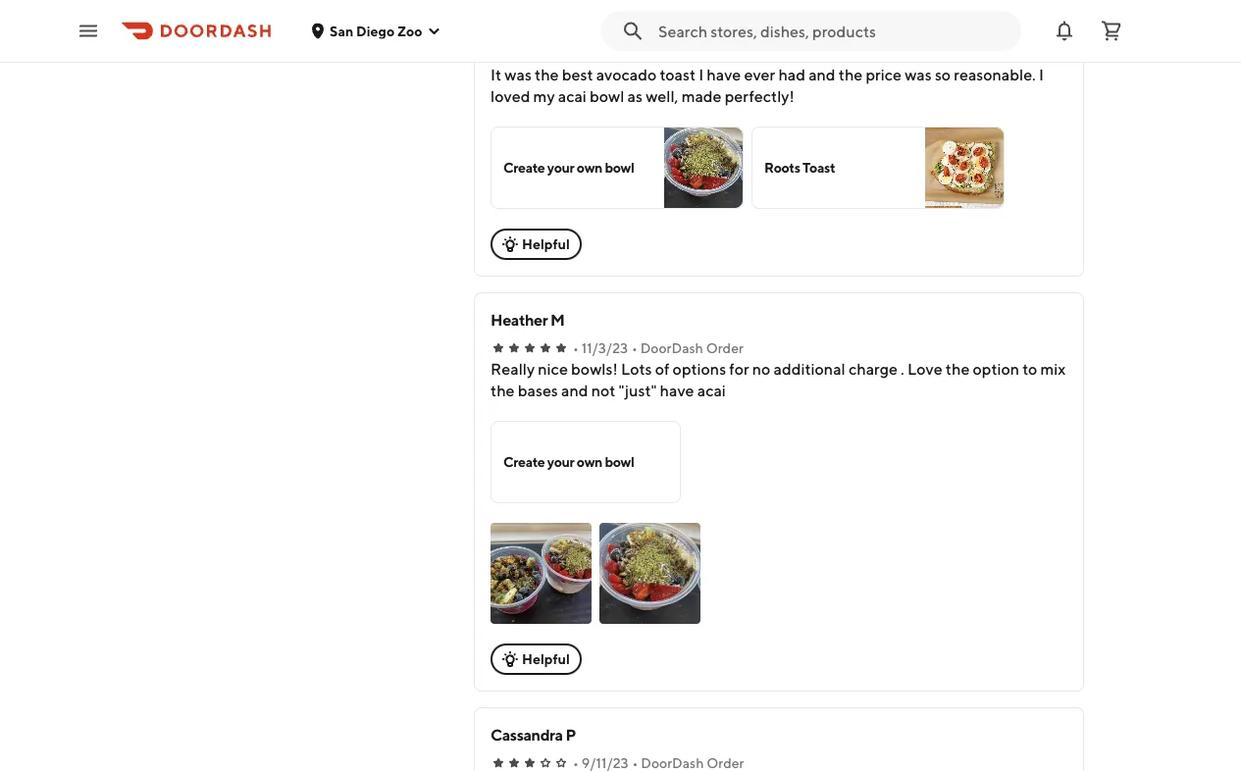 Task type: locate. For each thing, give the bounding box(es) containing it.
2 your from the top
[[547, 454, 574, 471]]

heather m
[[491, 311, 565, 330]]

2 vertical spatial doordash
[[641, 756, 704, 772]]

1 your from the top
[[547, 160, 574, 176]]

1 vertical spatial order
[[706, 341, 744, 357]]

• right 11/3/23 at the top
[[632, 341, 638, 357]]

1 vertical spatial doordash
[[641, 341, 704, 357]]

0 vertical spatial create your own bowl button
[[491, 127, 744, 210]]

zoo
[[398, 23, 422, 39]]

create your own bowl
[[504, 160, 634, 176], [504, 454, 634, 471]]

doordash right 11/3/23 at the top
[[641, 341, 704, 357]]

your
[[547, 160, 574, 176], [547, 454, 574, 471]]

0 vertical spatial own
[[577, 160, 603, 176]]

helpful up cassandra p
[[522, 652, 570, 668]]

0 vertical spatial bowl
[[605, 160, 634, 176]]

helpful button up cassandra p
[[491, 644, 582, 676]]

1 vertical spatial bowl
[[605, 454, 634, 471]]

doordash for heather m
[[641, 341, 704, 357]]

0 vertical spatial order
[[709, 46, 746, 62]]

roots
[[765, 160, 800, 176]]

0 vertical spatial your
[[547, 160, 574, 176]]

11/3/23
[[582, 341, 628, 357]]

helpful button up heather m
[[491, 229, 582, 261]]

1 create your own bowl button from the top
[[491, 127, 744, 210]]

own
[[577, 160, 603, 176], [577, 454, 603, 471]]

1 vertical spatial your
[[547, 454, 574, 471]]

1 vertical spatial helpful
[[522, 652, 570, 668]]

san diego zoo
[[330, 23, 422, 39]]

2 create your own bowl button from the top
[[491, 422, 681, 504]]

doordash right 9/11/23
[[641, 756, 704, 772]]

toast
[[803, 160, 835, 176]]

9/11/23
[[582, 756, 629, 772]]

helpful for first helpful button from the bottom
[[522, 652, 570, 668]]

bowl
[[605, 160, 634, 176], [605, 454, 634, 471]]

2 vertical spatial order
[[707, 756, 744, 772]]

0 vertical spatial helpful
[[522, 237, 570, 253]]

1 vertical spatial own
[[577, 454, 603, 471]]

0 vertical spatial create
[[504, 160, 545, 176]]

0 vertical spatial create your own bowl
[[504, 160, 634, 176]]

•
[[573, 46, 579, 62], [634, 46, 640, 62], [573, 341, 579, 357], [632, 341, 638, 357], [573, 756, 579, 772], [633, 756, 638, 772]]

1 create your own bowl from the top
[[504, 160, 634, 176]]

1 vertical spatial create your own bowl
[[504, 454, 634, 471]]

create
[[504, 160, 545, 176], [504, 454, 545, 471]]

0 items, open order cart image
[[1100, 19, 1124, 43]]

• down p
[[573, 756, 579, 772]]

helpful up 'm' at the top left of page
[[522, 237, 570, 253]]

helpful
[[522, 237, 570, 253], [522, 652, 570, 668]]

2 helpful from the top
[[522, 652, 570, 668]]

2 own from the top
[[577, 454, 603, 471]]

create your own bowl button for 11/3/23
[[491, 422, 681, 504]]

1 vertical spatial helpful button
[[491, 644, 582, 676]]

create your own bowl button for 3/12/22
[[491, 127, 744, 210]]

helpful button
[[491, 229, 582, 261], [491, 644, 582, 676]]

1 bowl from the top
[[605, 160, 634, 176]]

order for m
[[706, 341, 744, 357]]

item photo 1 image
[[491, 524, 592, 625]]

order
[[709, 46, 746, 62], [706, 341, 744, 357], [707, 756, 744, 772]]

• left 11/3/23 at the top
[[573, 341, 579, 357]]

doordash
[[643, 46, 706, 62], [641, 341, 704, 357], [641, 756, 704, 772]]

doordash right 3/12/22 on the top of page
[[643, 46, 706, 62]]

1 own from the top
[[577, 160, 603, 176]]

1 helpful from the top
[[522, 237, 570, 253]]

doordash for cassandra p
[[641, 756, 704, 772]]

0 vertical spatial helpful button
[[491, 229, 582, 261]]

san
[[330, 23, 354, 39]]

helpful for 2nd helpful button from the bottom of the page
[[522, 237, 570, 253]]

san diego zoo button
[[310, 23, 442, 39]]

1 vertical spatial create your own bowl button
[[491, 422, 681, 504]]

• 11/3/23 • doordash order
[[573, 341, 744, 357]]

1 vertical spatial create
[[504, 454, 545, 471]]

create your own bowl button
[[491, 127, 744, 210], [491, 422, 681, 504]]



Task type: vqa. For each thing, say whether or not it's contained in the screenshot.
the right bakery
no



Task type: describe. For each thing, give the bounding box(es) containing it.
• 9/11/23 • doordash order
[[573, 756, 744, 772]]

create your own bowl image
[[664, 128, 743, 209]]

3/12/22
[[582, 46, 631, 62]]

heather
[[491, 311, 548, 330]]

m
[[551, 311, 565, 330]]

2 bowl from the top
[[605, 454, 634, 471]]

roots toast image
[[926, 128, 1004, 209]]

roots toast button
[[752, 127, 1005, 210]]

• left 3/12/22 on the top of page
[[573, 46, 579, 62]]

p
[[566, 726, 576, 745]]

diego
[[356, 23, 395, 39]]

item photo 2 image
[[600, 524, 701, 625]]

2 create your own bowl from the top
[[504, 454, 634, 471]]

2 create from the top
[[504, 454, 545, 471]]

roots toast
[[765, 160, 835, 176]]

2 helpful button from the top
[[491, 644, 582, 676]]

0 vertical spatial doordash
[[643, 46, 706, 62]]

order for p
[[707, 756, 744, 772]]

Store search: begin typing to search for stores available on DoorDash text field
[[659, 20, 1010, 42]]

notification bell image
[[1053, 19, 1077, 43]]

cassandra
[[491, 726, 563, 745]]

open menu image
[[77, 19, 100, 43]]

• 3/12/22 • doordash order
[[573, 46, 746, 62]]

1 helpful button from the top
[[491, 229, 582, 261]]

• right 3/12/22 on the top of page
[[634, 46, 640, 62]]

1 create from the top
[[504, 160, 545, 176]]

cassandra p
[[491, 726, 576, 745]]

• right 9/11/23
[[633, 756, 638, 772]]



